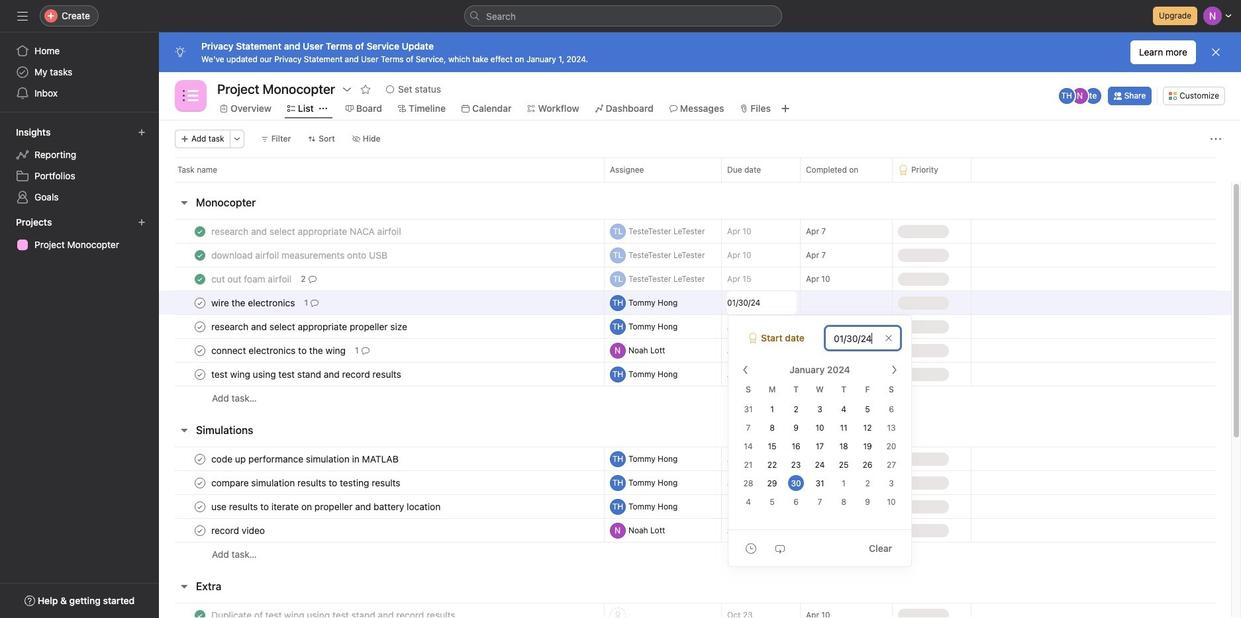 Task type: vqa. For each thing, say whether or not it's contained in the screenshot.
Open user profile icon
no



Task type: locate. For each thing, give the bounding box(es) containing it.
next month image
[[889, 365, 900, 376]]

completion date for research and select appropriate propeller size cell
[[800, 315, 893, 339]]

1 vertical spatial completed image
[[192, 271, 208, 287]]

5 mark complete image from the top
[[192, 451, 208, 467]]

3 completed image from the top
[[192, 608, 208, 619]]

task name text field inside the 'duplicate of test wing using test stand and record results' cell
[[209, 609, 459, 619]]

0 horizontal spatial 1 comment image
[[311, 299, 319, 307]]

2 mark complete checkbox from the top
[[192, 319, 208, 335]]

1 comment image
[[311, 299, 319, 307], [361, 347, 369, 355]]

mark complete checkbox inside research and select appropriate propeller size cell
[[192, 319, 208, 335]]

mark complete checkbox inside wire the electronics 'cell'
[[192, 295, 208, 311]]

0 vertical spatial 1 comment image
[[311, 299, 319, 307]]

mark complete checkbox inside compare simulation results to testing results cell
[[192, 475, 208, 491]]

Task name text field
[[209, 225, 405, 238], [209, 344, 350, 357], [209, 477, 404, 490]]

task name text field for mark complete image related to wire the electronics 'cell'
[[209, 296, 299, 310]]

7 task name text field from the top
[[209, 500, 445, 514]]

1 mark complete checkbox from the top
[[192, 343, 208, 359]]

2 completed checkbox from the top
[[192, 271, 208, 287]]

mark complete image for research and select appropriate propeller size cell
[[192, 319, 208, 335]]

task name text field inside the use results to iterate on propeller and battery location "cell"
[[209, 500, 445, 514]]

task name text field inside code up performance simulation in matlab cell
[[209, 453, 403, 466]]

mark complete checkbox for task name text field inside the research and select appropriate propeller size cell
[[192, 319, 208, 335]]

completed checkbox for task name text field within the the 'duplicate of test wing using test stand and record results' cell
[[192, 608, 208, 619]]

mark complete checkbox for task name text field inside the wire the electronics 'cell'
[[192, 295, 208, 311]]

mark complete checkbox for code up performance simulation in matlab cell
[[192, 451, 208, 467]]

3 mark complete image from the top
[[192, 343, 208, 359]]

task name text field inside connect electronics to the wing cell
[[209, 344, 350, 357]]

add to starred image
[[360, 84, 371, 95]]

completed image for the 'duplicate of test wing using test stand and record results' cell on the left bottom of the page
[[192, 608, 208, 619]]

1 vertical spatial task name text field
[[209, 344, 350, 357]]

completed checkbox inside cut out foam airfoil cell
[[192, 271, 208, 287]]

0 vertical spatial completed image
[[192, 224, 208, 239]]

2 vertical spatial completed checkbox
[[192, 608, 208, 619]]

mark complete image for code up performance simulation in matlab cell
[[192, 451, 208, 467]]

Mark complete checkbox
[[192, 295, 208, 311], [192, 319, 208, 335], [192, 475, 208, 491], [192, 499, 208, 515]]

4 mark complete checkbox from the top
[[192, 499, 208, 515]]

clear due date image
[[885, 335, 893, 342]]

5 task name text field from the top
[[209, 368, 405, 381]]

mark complete checkbox inside the use results to iterate on propeller and battery location "cell"
[[192, 499, 208, 515]]

none text field inside header monocopter tree grid
[[727, 291, 797, 315]]

mark complete checkbox for task name text field within the the use results to iterate on propeller and battery location "cell"
[[192, 499, 208, 515]]

Mark complete checkbox
[[192, 343, 208, 359], [192, 367, 208, 383], [192, 451, 208, 467], [192, 523, 208, 539]]

1 comment image up test wing using test stand and record results cell
[[361, 347, 369, 355]]

task name text field inside research and select appropriate propeller size cell
[[209, 320, 411, 334]]

completed checkbox inside download airfoil measurements onto usb cell
[[192, 247, 208, 263]]

banner
[[159, 32, 1241, 72]]

1 comment image inside connect electronics to the wing cell
[[361, 347, 369, 355]]

mark complete image inside code up performance simulation in matlab cell
[[192, 451, 208, 467]]

3 mark complete checkbox from the top
[[192, 475, 208, 491]]

task name text field for mark complete image in test wing using test stand and record results cell
[[209, 368, 405, 381]]

2 completed image from the top
[[192, 271, 208, 287]]

4 mark complete image from the top
[[192, 367, 208, 383]]

1 completed checkbox from the top
[[192, 247, 208, 263]]

None text field
[[727, 291, 797, 315]]

duplicate of test wing using test stand and record results cell
[[159, 603, 605, 619]]

mark complete image
[[192, 295, 208, 311], [192, 319, 208, 335], [192, 343, 208, 359], [192, 367, 208, 383], [192, 451, 208, 467], [192, 523, 208, 539]]

task name text field for mark complete image within code up performance simulation in matlab cell
[[209, 453, 403, 466]]

3 completed checkbox from the top
[[192, 608, 208, 619]]

more actions image
[[1211, 134, 1222, 144]]

mark complete checkbox for test wing using test stand and record results cell
[[192, 367, 208, 383]]

mark complete image for compare simulation results to testing results cell
[[192, 475, 208, 491]]

6 task name text field from the top
[[209, 453, 403, 466]]

0 vertical spatial mark complete image
[[192, 475, 208, 491]]

task name text field inside the research and select appropriate naca airfoil cell
[[209, 225, 405, 238]]

mark complete image inside test wing using test stand and record results cell
[[192, 367, 208, 383]]

9 task name text field from the top
[[209, 609, 459, 619]]

1 vertical spatial mark complete image
[[192, 499, 208, 515]]

completed checkbox for task name text field within download airfoil measurements onto usb cell
[[192, 247, 208, 263]]

1 vertical spatial completed checkbox
[[192, 271, 208, 287]]

3 task name text field from the top
[[209, 477, 404, 490]]

mark complete checkbox inside test wing using test stand and record results cell
[[192, 367, 208, 383]]

wire the electronics cell
[[159, 291, 605, 315]]

previous month image
[[741, 365, 751, 376]]

6 mark complete image from the top
[[192, 523, 208, 539]]

record video cell
[[159, 519, 605, 543]]

1 completed image from the top
[[192, 224, 208, 239]]

research and select appropriate propeller size cell
[[159, 315, 605, 339]]

completed image
[[192, 224, 208, 239], [192, 271, 208, 287], [192, 608, 208, 619]]

mark complete image for the use results to iterate on propeller and battery location "cell"
[[192, 499, 208, 515]]

row
[[159, 158, 1241, 182], [175, 182, 1216, 183], [159, 219, 1231, 244], [159, 243, 1231, 268], [159, 267, 1231, 291], [159, 291, 1231, 315], [159, 315, 1231, 339], [159, 338, 1231, 363], [159, 362, 1231, 387], [159, 386, 1231, 411], [159, 447, 1231, 472], [159, 471, 1231, 495], [159, 495, 1231, 519], [159, 519, 1231, 543], [159, 543, 1231, 567], [159, 603, 1231, 619]]

mark complete image inside "record video" cell
[[192, 523, 208, 539]]

completed image inside cut out foam airfoil cell
[[192, 271, 208, 287]]

mark complete image
[[192, 475, 208, 491], [192, 499, 208, 515]]

2 task name text field from the top
[[209, 344, 350, 357]]

4 mark complete checkbox from the top
[[192, 523, 208, 539]]

mark complete checkbox inside connect electronics to the wing cell
[[192, 343, 208, 359]]

mark complete checkbox inside code up performance simulation in matlab cell
[[192, 451, 208, 467]]

1 vertical spatial 1 comment image
[[361, 347, 369, 355]]

3 task name text field from the top
[[209, 296, 299, 310]]

completed image inside the research and select appropriate naca airfoil cell
[[192, 224, 208, 239]]

hide sidebar image
[[17, 11, 28, 21]]

1 comment image down 2 comments image
[[311, 299, 319, 307]]

cut out foam airfoil cell
[[159, 267, 605, 291]]

task name text field inside "record video" cell
[[209, 524, 269, 538]]

use results to iterate on propeller and battery location cell
[[159, 495, 605, 519]]

2 collapse task list for this section image from the top
[[179, 582, 189, 592]]

completed image inside the 'duplicate of test wing using test stand and record results' cell
[[192, 608, 208, 619]]

1 collapse task list for this section image from the top
[[179, 425, 189, 436]]

1 task name text field from the top
[[209, 249, 392, 262]]

1 mark complete image from the top
[[192, 295, 208, 311]]

mark complete image for test wing using test stand and record results cell
[[192, 367, 208, 383]]

task name text field inside download airfoil measurements onto usb cell
[[209, 249, 392, 262]]

mark complete image inside compare simulation results to testing results cell
[[192, 475, 208, 491]]

task name text field inside compare simulation results to testing results cell
[[209, 477, 404, 490]]

0 vertical spatial collapse task list for this section image
[[179, 425, 189, 436]]

completed checkbox inside the 'duplicate of test wing using test stand and record results' cell
[[192, 608, 208, 619]]

mark complete image for wire the electronics 'cell'
[[192, 295, 208, 311]]

task name text field for mark complete checkbox inside connect electronics to the wing cell
[[209, 344, 350, 357]]

task name text field for mark complete image in "record video" cell
[[209, 524, 269, 538]]

task name text field inside cut out foam airfoil cell
[[209, 273, 296, 286]]

new project or portfolio image
[[138, 219, 146, 227]]

2 task name text field from the top
[[209, 273, 296, 286]]

2 mark complete checkbox from the top
[[192, 367, 208, 383]]

2 mark complete image from the top
[[192, 499, 208, 515]]

mark complete checkbox for "record video" cell
[[192, 523, 208, 539]]

code up performance simulation in matlab cell
[[159, 447, 605, 472]]

tab actions image
[[319, 105, 327, 113]]

task name text field inside wire the electronics 'cell'
[[209, 296, 299, 310]]

completed checkbox for task name text field in cut out foam airfoil cell
[[192, 271, 208, 287]]

2 vertical spatial completed image
[[192, 608, 208, 619]]

add time image
[[746, 544, 756, 554]]

Completed checkbox
[[192, 247, 208, 263], [192, 271, 208, 287], [192, 608, 208, 619]]

download airfoil measurements onto usb cell
[[159, 243, 605, 268]]

1 task name text field from the top
[[209, 225, 405, 238]]

3 mark complete checkbox from the top
[[192, 451, 208, 467]]

1 vertical spatial collapse task list for this section image
[[179, 582, 189, 592]]

4 task name text field from the top
[[209, 320, 411, 334]]

1 horizontal spatial 1 comment image
[[361, 347, 369, 355]]

task name text field for completed icon within cut out foam airfoil cell
[[209, 273, 296, 286]]

mark complete image inside the use results to iterate on propeller and battery location "cell"
[[192, 499, 208, 515]]

Completed checkbox
[[192, 224, 208, 239]]

2 vertical spatial task name text field
[[209, 477, 404, 490]]

2 comments image
[[308, 275, 316, 283]]

8 task name text field from the top
[[209, 524, 269, 538]]

0 vertical spatial completed checkbox
[[192, 247, 208, 263]]

0 vertical spatial task name text field
[[209, 225, 405, 238]]

task name text field for completed option
[[209, 225, 405, 238]]

1 mark complete image from the top
[[192, 475, 208, 491]]

task name text field for mark complete icon within the use results to iterate on propeller and battery location "cell"
[[209, 500, 445, 514]]

1 mark complete checkbox from the top
[[192, 295, 208, 311]]

collapse task list for this section image
[[179, 425, 189, 436], [179, 582, 189, 592]]

2 mark complete image from the top
[[192, 319, 208, 335]]

task name text field inside test wing using test stand and record results cell
[[209, 368, 405, 381]]

mark complete image inside research and select appropriate propeller size cell
[[192, 319, 208, 335]]

mark complete checkbox inside "record video" cell
[[192, 523, 208, 539]]

insights element
[[0, 121, 159, 211]]

Task name text field
[[209, 249, 392, 262], [209, 273, 296, 286], [209, 296, 299, 310], [209, 320, 411, 334], [209, 368, 405, 381], [209, 453, 403, 466], [209, 500, 445, 514], [209, 524, 269, 538], [209, 609, 459, 619]]



Task type: describe. For each thing, give the bounding box(es) containing it.
more actions image
[[233, 135, 241, 143]]

set to repeat image
[[775, 544, 786, 554]]

completed image for the research and select appropriate naca airfoil cell
[[192, 224, 208, 239]]

mark complete image for connect electronics to the wing cell
[[192, 343, 208, 359]]

task name text field for completed icon in the 'duplicate of test wing using test stand and record results' cell
[[209, 609, 459, 619]]

Due date text field
[[825, 327, 901, 350]]

header monocopter tree grid
[[159, 219, 1231, 411]]

completion date for wire the electronics cell
[[800, 291, 893, 315]]

global element
[[0, 32, 159, 112]]

new insights image
[[138, 129, 146, 136]]

task name text field for completed image
[[209, 249, 392, 262]]

task name text field for mark complete image within research and select appropriate propeller size cell
[[209, 320, 411, 334]]

completed image for cut out foam airfoil cell
[[192, 271, 208, 287]]

compare simulation results to testing results cell
[[159, 471, 605, 495]]

mark complete checkbox for task name text box within compare simulation results to testing results cell
[[192, 475, 208, 491]]

collapse task list for this section image
[[179, 197, 189, 208]]

projects element
[[0, 211, 159, 258]]

add tab image
[[780, 103, 791, 114]]

research and select appropriate naca airfoil cell
[[159, 219, 605, 244]]

mark complete checkbox for connect electronics to the wing cell
[[192, 343, 208, 359]]

header simulations tree grid
[[159, 447, 1231, 567]]

completed image
[[192, 247, 208, 263]]

show options image
[[342, 84, 352, 95]]

dismiss image
[[1211, 47, 1222, 58]]

Search tasks, projects, and more text field
[[464, 5, 782, 26]]

test wing using test stand and record results cell
[[159, 362, 605, 387]]

list image
[[183, 88, 199, 104]]

mark complete image for "record video" cell
[[192, 523, 208, 539]]

connect electronics to the wing cell
[[159, 338, 605, 363]]

1 comment image inside wire the electronics 'cell'
[[311, 299, 319, 307]]



